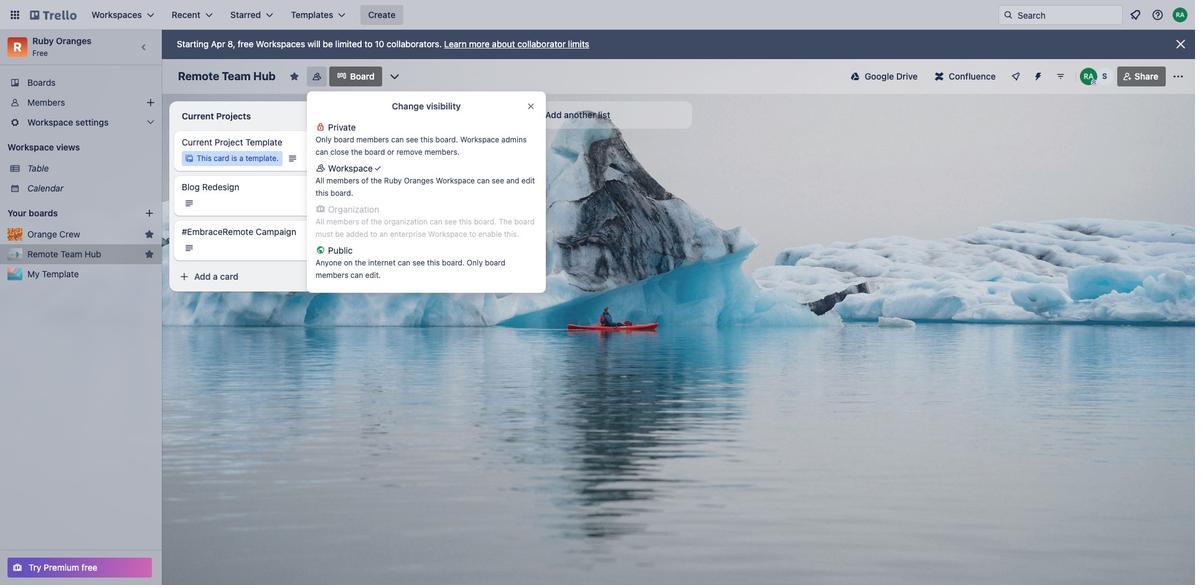 Task type: describe. For each thing, give the bounding box(es) containing it.
0 vertical spatial card
[[214, 154, 229, 163]]

10
[[375, 39, 384, 49]]

members inside all members of the ruby oranges workspace can see and edit this board.
[[327, 176, 359, 186]]

can inside all members of the organization can see this board. the board must be added to an enterprise workspace to enable this.
[[430, 217, 442, 227]]

free
[[32, 49, 48, 58]]

templates button
[[283, 5, 353, 25]]

calendar link
[[27, 182, 154, 195]]

all for organization
[[316, 217, 324, 227]]

workspace navigation collapse icon image
[[136, 39, 153, 56]]

ebook campaign link
[[359, 181, 503, 194]]

share button
[[1118, 67, 1166, 87]]

public
[[328, 245, 353, 256]]

this inside all members of the organization can see this board. the board must be added to an enterprise workspace to enable this.
[[459, 217, 472, 227]]

members inside anyone on the internet can see this board. only board members can edit.
[[316, 271, 348, 280]]

1 vertical spatial template
[[42, 269, 79, 280]]

board
[[350, 71, 375, 82]]

current for current projects
[[182, 111, 214, 121]]

8,
[[228, 39, 235, 49]]

ruby inside 'ruby oranges free'
[[32, 35, 54, 46]]

add board image
[[144, 209, 154, 219]]

remote team hub button
[[27, 248, 139, 261]]

ruby inside all members of the ruby oranges workspace can see and edit this board.
[[384, 176, 402, 186]]

#embraceremote campaign link
[[182, 226, 326, 238]]

orange crew
[[27, 229, 80, 240]]

of for workspace
[[362, 176, 369, 186]]

members.
[[425, 148, 460, 157]]

orange crew button
[[27, 229, 139, 241]]

be inside all members of the organization can see this board. the board must be added to an enterprise workspace to enable this.
[[335, 230, 344, 239]]

s for sunnyupside33 (sunnyupside33) image at top
[[319, 200, 323, 207]]

0 horizontal spatial be
[[323, 39, 333, 49]]

projects
[[216, 111, 251, 121]]

card for nordic launch
[[397, 227, 415, 237]]

only inside "only board members can see this board. workspace admins can close the board or remove members."
[[316, 135, 332, 144]]

the inside "only board members can see this board. workspace admins can close the board or remove members."
[[351, 148, 363, 157]]

ebook campaign
[[359, 182, 427, 192]]

1 vertical spatial s button
[[314, 196, 329, 211]]

board. inside all members of the ruby oranges workspace can see and edit this board.
[[331, 189, 353, 198]]

remote team hub inside button
[[27, 249, 101, 260]]

back to home image
[[30, 5, 77, 25]]

or
[[387, 148, 395, 157]]

open information menu image
[[1152, 9, 1164, 21]]

can left close
[[316, 148, 328, 157]]

the
[[499, 217, 512, 227]]

google
[[865, 71, 894, 82]]

recent
[[172, 9, 201, 20]]

s for sunnyupside33 (sunnyupside33) icon
[[1103, 72, 1108, 81]]

organization
[[328, 204, 379, 215]]

members inside all members of the organization can see this board. the board must be added to an enterprise workspace to enable this.
[[327, 217, 359, 227]]

oranges inside 'ruby oranges free'
[[56, 35, 92, 46]]

visibility
[[426, 101, 461, 111]]

your
[[7, 208, 27, 219]]

premium
[[44, 563, 79, 573]]

more
[[469, 39, 490, 49]]

edit.
[[365, 271, 381, 280]]

close popover image
[[526, 101, 536, 111]]

an
[[380, 230, 388, 239]]

orange
[[27, 229, 57, 240]]

edit
[[522, 176, 535, 186]]

private
[[328, 122, 356, 133]]

ebook
[[359, 182, 384, 192]]

learn
[[444, 39, 467, 49]]

collaborators.
[[387, 39, 442, 49]]

primary element
[[0, 0, 1195, 30]]

0 vertical spatial s button
[[1096, 68, 1114, 85]]

sunnyupside33 (sunnyupside33) image
[[314, 196, 329, 211]]

try premium free button
[[7, 559, 152, 578]]

see inside all members of the ruby oranges workspace can see and edit this board.
[[492, 176, 504, 186]]

Search field
[[1014, 6, 1123, 24]]

only board members can see this board. workspace admins can close the board or remove members.
[[316, 135, 527, 157]]

remove
[[397, 148, 423, 157]]

all members of the organization can see this board. the board must be added to an enterprise workspace to enable this.
[[316, 217, 535, 239]]

my template link
[[27, 268, 154, 281]]

to left enable
[[469, 230, 476, 239]]

remote team hub inside text field
[[178, 70, 276, 83]]

board. inside all members of the organization can see this board. the board must be added to an enterprise workspace to enable this.
[[474, 217, 497, 227]]

hub inside button
[[85, 249, 101, 260]]

only inside anyone on the internet can see this board. only board members can edit.
[[467, 258, 483, 268]]

must
[[316, 230, 333, 239]]

see inside anyone on the internet can see this board. only board members can edit.
[[413, 258, 425, 268]]

board link
[[329, 67, 382, 87]]

members inside "only board members can see this board. workspace admins can close the board or remove members."
[[356, 135, 389, 144]]

members
[[27, 97, 65, 108]]

card for current project template
[[220, 271, 238, 282]]

starting apr 8, free workspaces will be limited to 10 collaborators. learn more about collaborator limits
[[177, 39, 589, 49]]

this inside all members of the ruby oranges workspace can see and edit this board.
[[316, 189, 329, 198]]

settings
[[75, 117, 109, 128]]

will
[[308, 39, 321, 49]]

enable
[[479, 230, 502, 239]]

this.
[[504, 230, 519, 239]]

blog
[[182, 182, 200, 192]]

current project template link
[[182, 136, 326, 149]]

this inside "only board members can see this board. workspace admins can close the board or remove members."
[[421, 135, 434, 144]]

workspace inside all members of the organization can see this board. the board must be added to an enterprise workspace to enable this.
[[428, 230, 467, 239]]

my
[[27, 269, 40, 280]]

close
[[330, 148, 349, 157]]

drive
[[897, 71, 918, 82]]

google drive
[[865, 71, 918, 82]]

organization
[[384, 217, 428, 227]]

add a card button for ebook campaign
[[351, 222, 488, 242]]

another
[[564, 110, 596, 120]]

on
[[344, 258, 353, 268]]

remote inside button
[[27, 249, 58, 260]]

added
[[346, 230, 368, 239]]

workspace settings
[[27, 117, 109, 128]]

boards link
[[0, 73, 162, 93]]

members link
[[0, 93, 162, 113]]

try
[[29, 563, 41, 573]]

anyone
[[316, 258, 342, 268]]

all for workspace
[[316, 176, 324, 186]]

nordic
[[359, 137, 385, 148]]

can right internet
[[398, 258, 411, 268]]

add another list button
[[523, 101, 692, 129]]

share
[[1135, 71, 1159, 82]]

the inside anyone on the internet can see this board. only board members can edit.
[[355, 258, 366, 268]]

ruby oranges free
[[32, 35, 92, 58]]

see inside "only board members can see this board. workspace admins can close the board or remove members."
[[406, 135, 419, 144]]

board down private
[[334, 135, 354, 144]]

enterprise
[[390, 230, 426, 239]]

show menu image
[[1172, 70, 1185, 83]]

confluence icon image
[[935, 72, 944, 81]]

your boards
[[7, 208, 58, 219]]

can up or
[[391, 135, 404, 144]]

template inside 'link'
[[246, 137, 282, 148]]

list
[[598, 110, 610, 120]]

power ups image
[[1011, 72, 1021, 82]]

boards
[[29, 208, 58, 219]]

customize views image
[[388, 70, 401, 83]]

r link
[[7, 37, 27, 57]]

create from template… image
[[319, 272, 329, 282]]



Task type: vqa. For each thing, say whether or not it's contained in the screenshot.


Task type: locate. For each thing, give the bounding box(es) containing it.
1 vertical spatial ruby
[[384, 176, 402, 186]]

anyone on the internet can see this board. only board members can edit.
[[316, 258, 506, 280]]

campaign left must
[[256, 227, 296, 237]]

0 horizontal spatial s button
[[314, 196, 329, 211]]

0 vertical spatial remote team hub
[[178, 70, 276, 83]]

0 horizontal spatial campaign
[[256, 227, 296, 237]]

1 current from the top
[[182, 111, 214, 121]]

of inside all members of the ruby oranges workspace can see and edit this board.
[[362, 176, 369, 186]]

team inside text field
[[222, 70, 251, 83]]

campaign inside 'link'
[[386, 182, 427, 192]]

0 vertical spatial starred icon image
[[144, 230, 154, 240]]

star or unstar board image
[[289, 72, 299, 82]]

ruby anderson (rubyanderson7) image right automation 'image'
[[1080, 68, 1098, 85]]

nordic launch link
[[359, 136, 503, 149]]

a for current project template
[[213, 271, 218, 282]]

0 vertical spatial all
[[316, 176, 324, 186]]

s inside sunnyupside33 (sunnyupside33) image
[[319, 200, 323, 207]]

free inside button
[[82, 563, 97, 573]]

boards
[[27, 77, 56, 88]]

starred icon image for orange crew
[[144, 230, 154, 240]]

add a card up internet
[[371, 227, 415, 237]]

workspace visible image
[[312, 72, 322, 82]]

to left 10
[[365, 39, 373, 49]]

1 horizontal spatial template
[[246, 137, 282, 148]]

0 horizontal spatial only
[[316, 135, 332, 144]]

1 vertical spatial s
[[319, 200, 323, 207]]

0 vertical spatial workspaces
[[92, 9, 142, 20]]

team inside button
[[61, 249, 82, 260]]

1 vertical spatial ruby anderson (rubyanderson7) image
[[1080, 68, 1098, 85]]

this inside anyone on the internet can see this board. only board members can edit.
[[427, 258, 440, 268]]

can right organization
[[430, 217, 442, 227]]

1 horizontal spatial ruby
[[384, 176, 402, 186]]

see left and
[[492, 176, 504, 186]]

create button
[[361, 5, 403, 25]]

current project template
[[182, 137, 282, 148]]

all up sunnyupside33 (sunnyupside33) image at top
[[316, 176, 324, 186]]

add a card button up anyone on the internet can see this board. only board members can edit.
[[351, 222, 488, 242]]

all up must
[[316, 217, 324, 227]]

r
[[13, 40, 22, 54]]

workspaces up workspace navigation collapse icon
[[92, 9, 142, 20]]

remote team hub
[[178, 70, 276, 83], [27, 249, 101, 260]]

add for current project template
[[194, 271, 211, 282]]

members down anyone
[[316, 271, 348, 280]]

0 notifications image
[[1128, 7, 1143, 22]]

a right an
[[390, 227, 395, 237]]

card right an
[[397, 227, 415, 237]]

1 vertical spatial campaign
[[256, 227, 296, 237]]

team
[[222, 70, 251, 83], [61, 249, 82, 260]]

1 horizontal spatial remote team hub
[[178, 70, 276, 83]]

starting
[[177, 39, 209, 49]]

0 vertical spatial current
[[182, 111, 214, 121]]

current up this
[[182, 137, 212, 148]]

2 horizontal spatial a
[[390, 227, 395, 237]]

campaign up organization
[[386, 182, 427, 192]]

Current Projects text field
[[174, 106, 314, 126]]

0 horizontal spatial remote
[[27, 249, 58, 260]]

board. up enable
[[474, 217, 497, 227]]

1 vertical spatial add a card
[[194, 271, 238, 282]]

1 vertical spatial card
[[397, 227, 415, 237]]

s right this member is an admin of this board. image
[[1103, 72, 1108, 81]]

current left projects
[[182, 111, 214, 121]]

add a card button for blog redesign
[[174, 267, 311, 287]]

template
[[246, 137, 282, 148], [42, 269, 79, 280]]

board. inside anyone on the internet can see this board. only board members can edit.
[[442, 258, 465, 268]]

0 vertical spatial free
[[238, 39, 254, 49]]

1 horizontal spatial add a card button
[[351, 222, 488, 242]]

1 horizontal spatial add
[[371, 227, 388, 237]]

a
[[239, 154, 243, 163], [390, 227, 395, 237], [213, 271, 218, 282]]

your boards with 3 items element
[[7, 206, 126, 221]]

collaborator
[[518, 39, 566, 49]]

to left an
[[370, 230, 378, 239]]

a right is
[[239, 154, 243, 163]]

s button up must
[[314, 196, 329, 211]]

this
[[197, 154, 212, 163]]

board inside all members of the organization can see this board. the board must be added to an enterprise workspace to enable this.
[[514, 217, 535, 227]]

0 vertical spatial oranges
[[56, 35, 92, 46]]

can left and
[[477, 176, 490, 186]]

limited
[[335, 39, 362, 49]]

nordic launch
[[359, 137, 417, 148]]

board inside anyone on the internet can see this board. only board members can edit.
[[485, 258, 506, 268]]

workspaces
[[92, 9, 142, 20], [256, 39, 305, 49]]

workspaces inside workspaces popup button
[[92, 9, 142, 20]]

2 vertical spatial a
[[213, 271, 218, 282]]

1 horizontal spatial only
[[467, 258, 483, 268]]

1 vertical spatial all
[[316, 217, 324, 227]]

be right must
[[335, 230, 344, 239]]

change
[[392, 101, 424, 111]]

google drive icon image
[[851, 72, 860, 81]]

board. up 'organization'
[[331, 189, 353, 198]]

0 vertical spatial template
[[246, 137, 282, 148]]

0 horizontal spatial oranges
[[56, 35, 92, 46]]

0 horizontal spatial add a card button
[[174, 267, 311, 287]]

board. down all members of the organization can see this board. the board must be added to an enterprise workspace to enable this.
[[442, 258, 465, 268]]

0 vertical spatial ruby anderson (rubyanderson7) image
[[1173, 7, 1188, 22]]

2 starred icon image from the top
[[144, 250, 154, 260]]

table link
[[27, 163, 154, 175]]

card down the #embraceremote campaign
[[220, 271, 238, 282]]

free right premium
[[82, 563, 97, 573]]

this up 'organization'
[[316, 189, 329, 198]]

add right close popover icon
[[545, 110, 562, 120]]

card left is
[[214, 154, 229, 163]]

0 vertical spatial only
[[316, 135, 332, 144]]

2 vertical spatial card
[[220, 271, 238, 282]]

template right my
[[42, 269, 79, 280]]

see inside all members of the organization can see this board. the board must be added to an enterprise workspace to enable this.
[[445, 217, 457, 227]]

see down ebook campaign 'link'
[[445, 217, 457, 227]]

the right the on
[[355, 258, 366, 268]]

1 of from the top
[[362, 176, 369, 186]]

board down enable
[[485, 258, 506, 268]]

1 vertical spatial hub
[[85, 249, 101, 260]]

add a card down #embraceremote
[[194, 271, 238, 282]]

sunnyupside33 (sunnyupside33) image
[[1096, 68, 1114, 85]]

1 vertical spatial add a card button
[[174, 267, 311, 287]]

2 all from the top
[[316, 217, 324, 227]]

workspace right enterprise
[[428, 230, 467, 239]]

1 horizontal spatial be
[[335, 230, 344, 239]]

remote inside text field
[[178, 70, 219, 83]]

see up remove
[[406, 135, 419, 144]]

google drive button
[[844, 67, 925, 87]]

remote team hub down 8,
[[178, 70, 276, 83]]

1 vertical spatial of
[[362, 217, 369, 227]]

add a card button down the #embraceremote campaign
[[174, 267, 311, 287]]

0 vertical spatial campaign
[[386, 182, 427, 192]]

add right added
[[371, 227, 388, 237]]

this left the
[[459, 217, 472, 227]]

ruby anderson (rubyanderson7) image
[[1173, 7, 1188, 22], [1080, 68, 1098, 85]]

views
[[56, 142, 80, 153]]

internet
[[368, 258, 396, 268]]

1 vertical spatial starred icon image
[[144, 250, 154, 260]]

workspaces left will
[[256, 39, 305, 49]]

members up or
[[356, 135, 389, 144]]

0 horizontal spatial team
[[61, 249, 82, 260]]

the inside all members of the ruby oranges workspace can see and edit this board.
[[371, 176, 382, 186]]

0 vertical spatial add a card button
[[351, 222, 488, 242]]

automation image
[[1028, 67, 1046, 84]]

0 vertical spatial add
[[545, 110, 562, 120]]

1 horizontal spatial campaign
[[386, 182, 427, 192]]

board.
[[436, 135, 458, 144], [331, 189, 353, 198], [474, 217, 497, 227], [442, 258, 465, 268]]

0 vertical spatial ruby
[[32, 35, 54, 46]]

workspaces button
[[84, 5, 162, 25]]

add for nordic launch
[[371, 227, 388, 237]]

1 horizontal spatial hub
[[253, 70, 276, 83]]

a down #embraceremote
[[213, 271, 218, 282]]

1 vertical spatial remote team hub
[[27, 249, 101, 260]]

ruby
[[32, 35, 54, 46], [384, 176, 402, 186]]

calendar
[[27, 183, 64, 194]]

s button left "share" button
[[1096, 68, 1114, 85]]

0 horizontal spatial add
[[194, 271, 211, 282]]

current for current project template
[[182, 137, 212, 148]]

hub left star or unstar board image
[[253, 70, 276, 83]]

1 horizontal spatial a
[[239, 154, 243, 163]]

the inside all members of the organization can see this board. the board must be added to an enterprise workspace to enable this.
[[371, 217, 382, 227]]

add a card for campaign
[[371, 227, 415, 237]]

workspace inside popup button
[[27, 117, 73, 128]]

2 of from the top
[[362, 217, 369, 227]]

hub up my template link
[[85, 249, 101, 260]]

1 vertical spatial free
[[82, 563, 97, 573]]

create from template… image
[[496, 227, 506, 237]]

template up template.
[[246, 137, 282, 148]]

workspace inside "only board members can see this board. workspace admins can close the board or remove members."
[[460, 135, 499, 144]]

the up an
[[371, 217, 382, 227]]

Board name text field
[[172, 67, 282, 87]]

1 horizontal spatial oranges
[[404, 176, 434, 186]]

of inside all members of the organization can see this board. the board must be added to an enterprise workspace to enable this.
[[362, 217, 369, 227]]

oranges inside all members of the ruby oranges workspace can see and edit this board.
[[404, 176, 434, 186]]

0 vertical spatial hub
[[253, 70, 276, 83]]

remote
[[178, 70, 219, 83], [27, 249, 58, 260]]

1 vertical spatial oranges
[[404, 176, 434, 186]]

2 current from the top
[[182, 137, 212, 148]]

confluence
[[949, 71, 996, 82]]

a for nordic launch
[[390, 227, 395, 237]]

ruby anderson (rubyanderson7) image right the open information menu image
[[1173, 7, 1188, 22]]

0 horizontal spatial ruby
[[32, 35, 54, 46]]

team down the crew
[[61, 249, 82, 260]]

board. up members.
[[436, 135, 458, 144]]

create
[[368, 9, 396, 20]]

0 vertical spatial a
[[239, 154, 243, 163]]

1 horizontal spatial s
[[1103, 72, 1108, 81]]

free right 8,
[[238, 39, 254, 49]]

add a card button
[[351, 222, 488, 242], [174, 267, 311, 287]]

1 vertical spatial add
[[371, 227, 388, 237]]

hub inside text field
[[253, 70, 276, 83]]

1 vertical spatial be
[[335, 230, 344, 239]]

workspace views
[[7, 142, 80, 153]]

0 horizontal spatial s
[[319, 200, 323, 207]]

board up this.
[[514, 217, 535, 227]]

0 horizontal spatial ruby anderson (rubyanderson7) image
[[1080, 68, 1098, 85]]

add another list
[[545, 110, 610, 120]]

0 vertical spatial team
[[222, 70, 251, 83]]

crew
[[59, 229, 80, 240]]

workspace up 'table'
[[7, 142, 54, 153]]

1 horizontal spatial remote
[[178, 70, 219, 83]]

search image
[[1004, 10, 1014, 20]]

all inside all members of the ruby oranges workspace can see and edit this board.
[[316, 176, 324, 186]]

workspace left admins on the top of page
[[460, 135, 499, 144]]

s up must
[[319, 200, 323, 207]]

ruby up free
[[32, 35, 54, 46]]

1 all from the top
[[316, 176, 324, 186]]

apr
[[211, 39, 225, 49]]

only down enable
[[467, 258, 483, 268]]

confluence button
[[928, 67, 1004, 87]]

can inside all members of the ruby oranges workspace can see and edit this board.
[[477, 176, 490, 186]]

of for organization
[[362, 217, 369, 227]]

members down close
[[327, 176, 359, 186]]

0 vertical spatial add a card
[[371, 227, 415, 237]]

#embraceremote
[[182, 227, 253, 237]]

1 vertical spatial current
[[182, 137, 212, 148]]

starred
[[230, 9, 261, 20]]

the
[[351, 148, 363, 157], [371, 176, 382, 186], [371, 217, 382, 227], [355, 258, 366, 268]]

0 horizontal spatial workspaces
[[92, 9, 142, 20]]

be
[[323, 39, 333, 49], [335, 230, 344, 239]]

this member is an admin of this board. image
[[1091, 80, 1097, 85]]

1 horizontal spatial workspaces
[[256, 39, 305, 49]]

s inside sunnyupside33 (sunnyupside33) icon
[[1103, 72, 1108, 81]]

0 horizontal spatial remote team hub
[[27, 249, 101, 260]]

members down 'organization'
[[327, 217, 359, 227]]

only up close
[[316, 135, 332, 144]]

0 vertical spatial be
[[323, 39, 333, 49]]

board
[[334, 135, 354, 144], [365, 148, 385, 157], [514, 217, 535, 227], [485, 258, 506, 268]]

0 horizontal spatial hub
[[85, 249, 101, 260]]

#embraceremote campaign
[[182, 227, 296, 237]]

this up members.
[[421, 135, 434, 144]]

of up added
[[362, 217, 369, 227]]

learn more about collaborator limits link
[[444, 39, 589, 49]]

campaign for ebook campaign
[[386, 182, 427, 192]]

board left or
[[365, 148, 385, 157]]

workspace inside all members of the ruby oranges workspace can see and edit this board.
[[436, 176, 475, 186]]

table
[[27, 163, 49, 174]]

the right close
[[351, 148, 363, 157]]

remote down the 'starting' at the top of page
[[178, 70, 219, 83]]

this card is a template.
[[197, 154, 279, 163]]

my template
[[27, 269, 79, 280]]

can down the on
[[351, 271, 363, 280]]

see down enterprise
[[413, 258, 425, 268]]

0 vertical spatial of
[[362, 176, 369, 186]]

this
[[421, 135, 434, 144], [316, 189, 329, 198], [459, 217, 472, 227], [427, 258, 440, 268]]

campaign for #embraceremote campaign
[[256, 227, 296, 237]]

add down #embraceremote
[[194, 271, 211, 282]]

remote team hub down the crew
[[27, 249, 101, 260]]

current projects
[[182, 111, 251, 121]]

team down 8,
[[222, 70, 251, 83]]

0 horizontal spatial free
[[82, 563, 97, 573]]

this down all members of the organization can see this board. the board must be added to an enterprise workspace to enable this.
[[427, 258, 440, 268]]

1 vertical spatial workspaces
[[256, 39, 305, 49]]

0 horizontal spatial add a card
[[194, 271, 238, 282]]

remote down orange
[[27, 249, 58, 260]]

campaign
[[386, 182, 427, 192], [256, 227, 296, 237]]

ruby right ebook
[[384, 176, 402, 186]]

0 vertical spatial remote
[[178, 70, 219, 83]]

of up 'organization'
[[362, 176, 369, 186]]

2 horizontal spatial add
[[545, 110, 562, 120]]

1 vertical spatial remote
[[27, 249, 58, 260]]

starred icon image
[[144, 230, 154, 240], [144, 250, 154, 260]]

1 vertical spatial only
[[467, 258, 483, 268]]

card
[[214, 154, 229, 163], [397, 227, 415, 237], [220, 271, 238, 282]]

to
[[365, 39, 373, 49], [370, 230, 378, 239], [469, 230, 476, 239]]

all inside all members of the organization can see this board. the board must be added to an enterprise workspace to enable this.
[[316, 217, 324, 227]]

redesign
[[202, 182, 239, 192]]

ruby oranges link
[[32, 35, 92, 46]]

0 horizontal spatial a
[[213, 271, 218, 282]]

1 starred icon image from the top
[[144, 230, 154, 240]]

current inside text box
[[182, 111, 214, 121]]

hub
[[253, 70, 276, 83], [85, 249, 101, 260]]

starred icon image for remote team hub
[[144, 250, 154, 260]]

1 vertical spatial team
[[61, 249, 82, 260]]

add a card for redesign
[[194, 271, 238, 282]]

is
[[231, 154, 237, 163]]

0 horizontal spatial template
[[42, 269, 79, 280]]

1 horizontal spatial s button
[[1096, 68, 1114, 85]]

1 vertical spatial a
[[390, 227, 395, 237]]

try premium free
[[29, 563, 97, 573]]

current
[[182, 111, 214, 121], [182, 137, 212, 148]]

the up 'organization'
[[371, 176, 382, 186]]

workspace down close
[[328, 163, 373, 174]]

of
[[362, 176, 369, 186], [362, 217, 369, 227]]

blog redesign link
[[182, 181, 326, 194]]

workspace down members
[[27, 117, 73, 128]]

limits
[[568, 39, 589, 49]]

workspace down members.
[[436, 176, 475, 186]]

board. inside "only board members can see this board. workspace admins can close the board or remove members."
[[436, 135, 458, 144]]

oranges down back to home image
[[56, 35, 92, 46]]

current inside 'link'
[[182, 137, 212, 148]]

1 horizontal spatial free
[[238, 39, 254, 49]]

launch
[[388, 137, 417, 148]]

admins
[[502, 135, 527, 144]]

1 horizontal spatial team
[[222, 70, 251, 83]]

oranges
[[56, 35, 92, 46], [404, 176, 434, 186]]

0 vertical spatial s
[[1103, 72, 1108, 81]]

2 vertical spatial add
[[194, 271, 211, 282]]

add a card
[[371, 227, 415, 237], [194, 271, 238, 282]]

oranges down remove
[[404, 176, 434, 186]]

1 horizontal spatial ruby anderson (rubyanderson7) image
[[1173, 7, 1188, 22]]

1 horizontal spatial add a card
[[371, 227, 415, 237]]

recent button
[[164, 5, 220, 25]]

add
[[545, 110, 562, 120], [371, 227, 388, 237], [194, 271, 211, 282]]

be right will
[[323, 39, 333, 49]]

s button
[[1096, 68, 1114, 85], [314, 196, 329, 211]]



